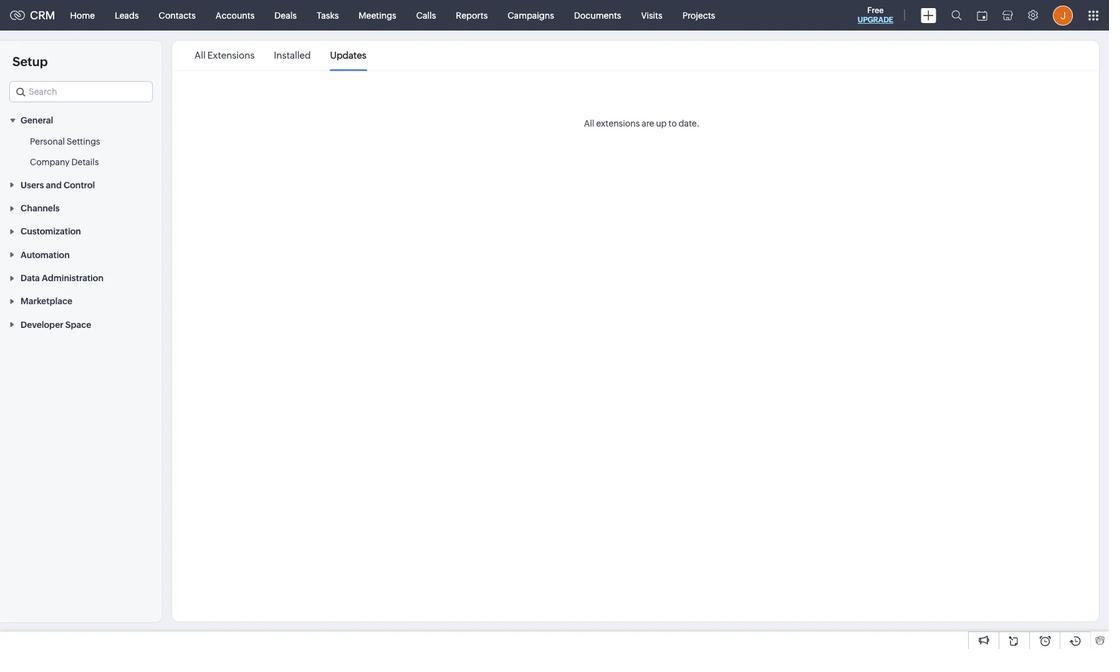 Task type: locate. For each thing, give the bounding box(es) containing it.
personal
[[30, 137, 65, 147]]

calls link
[[407, 0, 446, 30]]

up
[[656, 119, 667, 129]]

are
[[642, 119, 655, 129]]

company details
[[30, 157, 99, 167]]

installed
[[274, 50, 311, 61]]

contacts
[[159, 10, 196, 20]]

1 vertical spatial all
[[584, 119, 595, 129]]

personal settings link
[[30, 136, 100, 148]]

leads
[[115, 10, 139, 20]]

projects
[[683, 10, 716, 20]]

0 vertical spatial all
[[195, 50, 206, 61]]

all left "extensions"
[[584, 119, 595, 129]]

projects link
[[673, 0, 726, 30]]

Search text field
[[10, 82, 152, 102]]

marketplace
[[21, 297, 72, 307]]

extensions
[[208, 50, 255, 61]]

all for all extensions
[[195, 50, 206, 61]]

calendar image
[[978, 10, 988, 20]]

0 horizontal spatial all
[[195, 50, 206, 61]]

general button
[[0, 109, 162, 132]]

all extensions
[[195, 50, 255, 61]]

accounts
[[216, 10, 255, 20]]

developer space button
[[0, 313, 162, 336]]

documents
[[574, 10, 622, 20]]

space
[[65, 320, 91, 330]]

general
[[21, 116, 53, 126]]

customization
[[21, 227, 81, 237]]

control
[[64, 180, 95, 190]]

home
[[70, 10, 95, 20]]

automation button
[[0, 243, 162, 266]]

all left the extensions
[[195, 50, 206, 61]]

1 horizontal spatial all
[[584, 119, 595, 129]]

accounts link
[[206, 0, 265, 30]]

general region
[[0, 132, 162, 173]]

calls
[[417, 10, 436, 20]]

free upgrade
[[858, 6, 894, 24]]

None field
[[9, 81, 153, 102]]

create menu element
[[914, 0, 944, 30]]

details
[[71, 157, 99, 167]]

reports
[[456, 10, 488, 20]]

leads link
[[105, 0, 149, 30]]

visits link
[[632, 0, 673, 30]]

installed link
[[274, 41, 311, 70]]

visits
[[642, 10, 663, 20]]

search element
[[944, 0, 970, 31]]

upgrade
[[858, 16, 894, 24]]

crm
[[30, 9, 55, 22]]

documents link
[[564, 0, 632, 30]]

deals link
[[265, 0, 307, 30]]

free
[[868, 6, 884, 15]]

all
[[195, 50, 206, 61], [584, 119, 595, 129]]

updates
[[330, 50, 367, 61]]

meetings link
[[349, 0, 407, 30]]

setup
[[12, 54, 48, 69]]

users and control button
[[0, 173, 162, 196]]

automation
[[21, 250, 70, 260]]



Task type: vqa. For each thing, say whether or not it's contained in the screenshot.
REPORTS Link
yes



Task type: describe. For each thing, give the bounding box(es) containing it.
all extensions link
[[195, 41, 255, 70]]

users
[[21, 180, 44, 190]]

reports link
[[446, 0, 498, 30]]

developer space
[[21, 320, 91, 330]]

updates link
[[330, 41, 367, 70]]

tasks link
[[307, 0, 349, 30]]

date.
[[679, 119, 700, 129]]

administration
[[42, 273, 104, 283]]

extensions
[[596, 119, 640, 129]]

all extensions are up to date.
[[584, 119, 700, 129]]

marketplace button
[[0, 289, 162, 313]]

channels
[[21, 203, 60, 213]]

settings
[[67, 137, 100, 147]]

all for all extensions are up to date.
[[584, 119, 595, 129]]

developer
[[21, 320, 64, 330]]

campaigns
[[508, 10, 554, 20]]

data
[[21, 273, 40, 283]]

and
[[46, 180, 62, 190]]

crm link
[[10, 9, 55, 22]]

users and control
[[21, 180, 95, 190]]

tasks
[[317, 10, 339, 20]]

create menu image
[[921, 8, 937, 23]]

home link
[[60, 0, 105, 30]]

contacts link
[[149, 0, 206, 30]]

to
[[669, 119, 677, 129]]

company details link
[[30, 156, 99, 169]]

data administration
[[21, 273, 104, 283]]

company
[[30, 157, 70, 167]]

customization button
[[0, 220, 162, 243]]

deals
[[275, 10, 297, 20]]

search image
[[952, 10, 963, 21]]

data administration button
[[0, 266, 162, 289]]

profile element
[[1046, 0, 1081, 30]]

personal settings
[[30, 137, 100, 147]]

channels button
[[0, 196, 162, 220]]

meetings
[[359, 10, 397, 20]]

profile image
[[1054, 5, 1074, 25]]

campaigns link
[[498, 0, 564, 30]]



